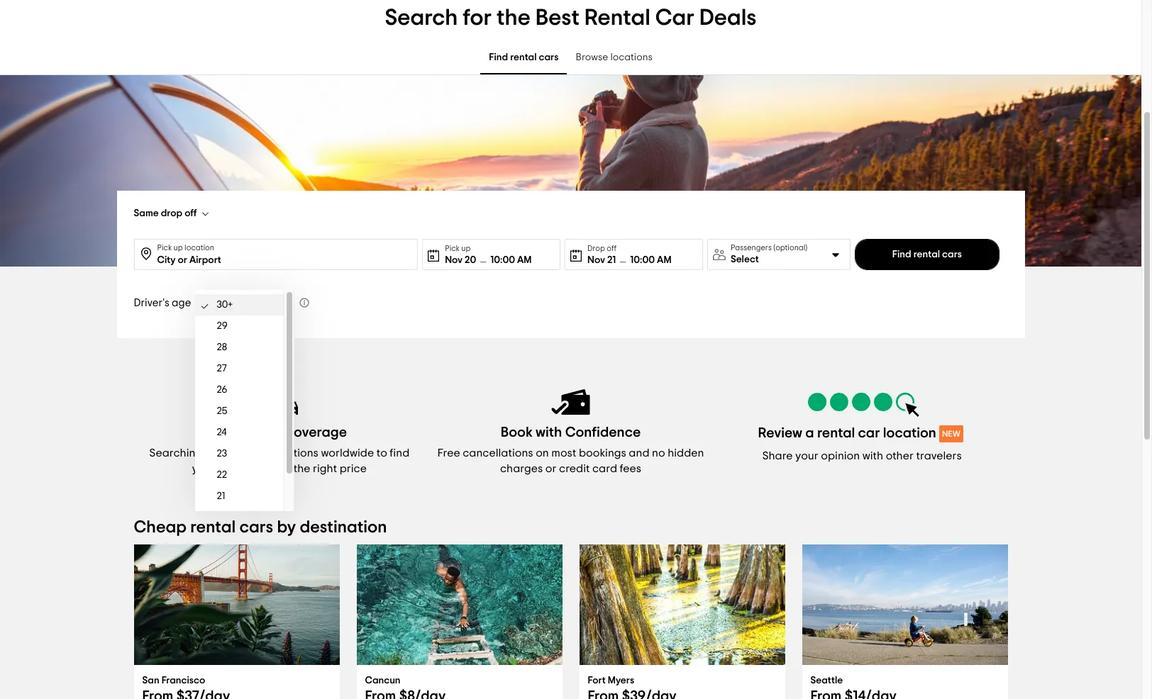 Task type: describe. For each thing, give the bounding box(es) containing it.
by
[[277, 519, 296, 537]]

cheap
[[134, 519, 187, 537]]

browse locations
[[576, 53, 653, 63]]

find
[[390, 448, 410, 459]]

same drop off
[[134, 209, 197, 219]]

26
[[217, 385, 228, 395]]

same
[[134, 209, 159, 219]]

60,000
[[230, 448, 268, 459]]

book with confidence
[[501, 426, 641, 440]]

find rental cars inside button
[[893, 250, 962, 260]]

pick up location
[[157, 244, 214, 252]]

worldwide
[[321, 448, 374, 459]]

select
[[731, 255, 759, 265]]

coverage
[[283, 426, 347, 440]]

hidden
[[668, 448, 704, 459]]

0 horizontal spatial find
[[489, 53, 508, 63]]

pick for drop off
[[157, 244, 172, 252]]

san
[[142, 676, 159, 686]]

nov 20
[[445, 255, 476, 265]]

search
[[385, 6, 458, 29]]

0 horizontal spatial the
[[213, 463, 230, 475]]

book
[[501, 426, 533, 440]]

nov for nov 21
[[588, 255, 605, 265]]

to
[[377, 448, 387, 459]]

0 horizontal spatial find rental cars
[[489, 53, 559, 63]]

0 vertical spatial locations
[[611, 53, 653, 63]]

(optional)
[[774, 244, 808, 252]]

10:00 am for nov 21
[[630, 255, 672, 265]]

most
[[552, 448, 577, 459]]

charges
[[500, 463, 543, 475]]

rental inside find rental cars button
[[914, 250, 940, 260]]

23
[[217, 449, 227, 459]]

cancun
[[365, 676, 401, 686]]

san francisco link
[[134, 545, 340, 700]]

rental
[[585, 6, 651, 29]]

25
[[217, 407, 228, 417]]

0 horizontal spatial 20
[[217, 513, 228, 523]]

cheap rental cars by destination
[[134, 519, 387, 537]]

pick up
[[445, 244, 471, 252]]

City or Airport text field
[[157, 240, 412, 268]]

fort myers link
[[579, 545, 785, 700]]

1 vertical spatial off
[[607, 244, 617, 252]]

passengers (optional) select
[[731, 244, 808, 265]]

28
[[217, 343, 227, 353]]

over
[[205, 448, 228, 459]]

fort myers
[[588, 676, 635, 686]]

up for drop off
[[174, 244, 183, 252]]

searching over 60,000 locations worldwide to find you the right car at the right price
[[149, 448, 410, 475]]

drop
[[588, 244, 605, 252]]

pick for nov 21
[[445, 244, 460, 252]]

driver's
[[134, 298, 169, 308]]

cancun link
[[357, 545, 562, 700]]

10:00 for 20
[[491, 255, 515, 265]]

for
[[463, 6, 492, 29]]

0 vertical spatial with
[[536, 426, 562, 440]]

price
[[340, 463, 367, 475]]

car inside searching over 60,000 locations worldwide to find you the right car at the right price
[[260, 463, 278, 475]]

0 horizontal spatial location
[[185, 244, 214, 252]]

cancellations
[[463, 448, 533, 459]]

destination
[[300, 519, 387, 537]]

review
[[758, 426, 803, 441]]

nov 21
[[588, 255, 616, 265]]

opinion
[[821, 451, 860, 462]]

card
[[593, 463, 617, 475]]

1 vertical spatial 21
[[217, 492, 225, 502]]

1 horizontal spatial car
[[858, 426, 880, 441]]

credit
[[559, 463, 590, 475]]

at
[[280, 463, 291, 475]]

bookings
[[579, 448, 627, 459]]

up for nov 21
[[461, 244, 471, 252]]

worldwide
[[212, 426, 280, 440]]

car
[[656, 6, 695, 29]]

cars inside button
[[943, 250, 962, 260]]

share
[[762, 451, 793, 462]]

seattle
[[811, 676, 843, 686]]



Task type: locate. For each thing, give the bounding box(es) containing it.
1 horizontal spatial 10:00
[[630, 255, 655, 265]]

worldwide coverage
[[212, 426, 347, 440]]

myers
[[608, 676, 635, 686]]

1 horizontal spatial locations
[[611, 53, 653, 63]]

0 horizontal spatial right
[[233, 463, 257, 475]]

find rental cars
[[489, 53, 559, 63], [893, 250, 962, 260]]

locations
[[611, 53, 653, 63], [270, 448, 319, 459]]

am right nov 20
[[517, 255, 532, 265]]

24
[[217, 428, 227, 438]]

0 vertical spatial 21
[[607, 255, 616, 265]]

deals
[[700, 6, 757, 29]]

2 horizontal spatial cars
[[943, 250, 962, 260]]

no
[[652, 448, 665, 459]]

share your opinion with other travelers
[[762, 451, 962, 462]]

0 horizontal spatial locations
[[270, 448, 319, 459]]

10:00 am right nov 21
[[630, 255, 672, 265]]

or
[[546, 463, 557, 475]]

car up the share your opinion with other travelers
[[858, 426, 880, 441]]

0 vertical spatial off
[[185, 209, 197, 219]]

1 am from the left
[[517, 255, 532, 265]]

2 nov from the left
[[588, 255, 605, 265]]

confidence
[[565, 426, 641, 440]]

1 horizontal spatial location
[[883, 426, 937, 441]]

browse
[[576, 53, 608, 63]]

1 horizontal spatial with
[[863, 451, 884, 462]]

right
[[233, 463, 257, 475], [313, 463, 337, 475]]

1 horizontal spatial nov
[[588, 255, 605, 265]]

your
[[796, 451, 819, 462]]

the
[[497, 6, 531, 29], [213, 463, 230, 475], [294, 463, 310, 475]]

the right at
[[294, 463, 310, 475]]

locations up at
[[270, 448, 319, 459]]

san francisco
[[142, 676, 205, 686]]

2 pick from the left
[[445, 244, 460, 252]]

1 vertical spatial find
[[893, 250, 912, 260]]

1 vertical spatial find rental cars
[[893, 250, 962, 260]]

am for 21
[[657, 255, 672, 265]]

1 horizontal spatial up
[[461, 244, 471, 252]]

0 horizontal spatial pick
[[157, 244, 172, 252]]

pick up nov 20
[[445, 244, 460, 252]]

other
[[886, 451, 914, 462]]

1 nov from the left
[[445, 255, 463, 265]]

1 horizontal spatial 20
[[465, 255, 476, 265]]

locations right browse
[[611, 53, 653, 63]]

best
[[536, 6, 580, 29]]

nov down drop
[[588, 255, 605, 265]]

drop off
[[588, 244, 617, 252]]

with
[[536, 426, 562, 440], [863, 451, 884, 462]]

1 horizontal spatial pick
[[445, 244, 460, 252]]

30+
[[203, 298, 219, 308], [217, 300, 233, 310]]

free
[[438, 448, 460, 459]]

1 10:00 am from the left
[[491, 255, 532, 265]]

off right the drop
[[185, 209, 197, 219]]

21 down 22
[[217, 492, 225, 502]]

1 vertical spatial location
[[883, 426, 937, 441]]

0 horizontal spatial cars
[[240, 519, 273, 537]]

29
[[217, 321, 228, 331]]

0 vertical spatial car
[[858, 426, 880, 441]]

review a rental car location new
[[758, 426, 961, 441]]

driver's age
[[134, 298, 191, 308]]

0 horizontal spatial nov
[[445, 255, 463, 265]]

10:00 right nov 21
[[630, 255, 655, 265]]

location down same drop off
[[185, 244, 214, 252]]

0 vertical spatial find
[[489, 53, 508, 63]]

22
[[217, 471, 227, 480]]

0 vertical spatial location
[[185, 244, 214, 252]]

find inside button
[[893, 250, 912, 260]]

1 horizontal spatial cars
[[539, 53, 559, 63]]

1 10:00 from the left
[[491, 255, 515, 265]]

car left at
[[260, 463, 278, 475]]

1 horizontal spatial am
[[657, 255, 672, 265]]

20 down 22
[[217, 513, 228, 523]]

2 right from the left
[[313, 463, 337, 475]]

27
[[217, 364, 227, 374]]

1 horizontal spatial 21
[[607, 255, 616, 265]]

you
[[192, 463, 211, 475]]

0 vertical spatial 20
[[465, 255, 476, 265]]

off
[[185, 209, 197, 219], [607, 244, 617, 252]]

new
[[942, 430, 961, 439]]

2 up from the left
[[461, 244, 471, 252]]

20
[[465, 255, 476, 265], [217, 513, 228, 523]]

1 horizontal spatial off
[[607, 244, 617, 252]]

with up the on
[[536, 426, 562, 440]]

seattle link
[[802, 545, 1008, 700]]

1 vertical spatial 20
[[217, 513, 228, 523]]

0 horizontal spatial with
[[536, 426, 562, 440]]

francisco
[[162, 676, 205, 686]]

1 horizontal spatial right
[[313, 463, 337, 475]]

free cancellations on most bookings and no hidden charges or credit card fees
[[438, 448, 704, 475]]

1 horizontal spatial find
[[893, 250, 912, 260]]

2 horizontal spatial the
[[497, 6, 531, 29]]

am right nov 21
[[657, 255, 672, 265]]

10:00 for 21
[[630, 255, 655, 265]]

1 horizontal spatial the
[[294, 463, 310, 475]]

up
[[174, 244, 183, 252], [461, 244, 471, 252]]

on
[[536, 448, 549, 459]]

am for 20
[[517, 255, 532, 265]]

1 vertical spatial with
[[863, 451, 884, 462]]

2 vertical spatial cars
[[240, 519, 273, 537]]

0 horizontal spatial 21
[[217, 492, 225, 502]]

find rental cars button
[[855, 239, 1000, 270]]

up up nov 20
[[461, 244, 471, 252]]

locations inside searching over 60,000 locations worldwide to find you the right car at the right price
[[270, 448, 319, 459]]

the down 23
[[213, 463, 230, 475]]

10:00 am for nov 20
[[491, 255, 532, 265]]

21
[[607, 255, 616, 265], [217, 492, 225, 502]]

0 vertical spatial find rental cars
[[489, 53, 559, 63]]

pick down same drop off
[[157, 244, 172, 252]]

location up other
[[883, 426, 937, 441]]

0 vertical spatial cars
[[539, 53, 559, 63]]

0 horizontal spatial up
[[174, 244, 183, 252]]

1 right from the left
[[233, 463, 257, 475]]

nov for nov 20
[[445, 255, 463, 265]]

drop
[[161, 209, 182, 219]]

10:00 right nov 20
[[491, 255, 515, 265]]

search for the best rental car deals
[[385, 6, 757, 29]]

right down worldwide
[[313, 463, 337, 475]]

up down the drop
[[174, 244, 183, 252]]

0 horizontal spatial 10:00 am
[[491, 255, 532, 265]]

a
[[806, 426, 814, 441]]

2 10:00 am from the left
[[630, 255, 672, 265]]

20 down pick up
[[465, 255, 476, 265]]

21 down drop off
[[607, 255, 616, 265]]

nov
[[445, 255, 463, 265], [588, 255, 605, 265]]

2 am from the left
[[657, 255, 672, 265]]

1 vertical spatial locations
[[270, 448, 319, 459]]

0 horizontal spatial am
[[517, 255, 532, 265]]

cars
[[539, 53, 559, 63], [943, 250, 962, 260], [240, 519, 273, 537]]

pick
[[157, 244, 172, 252], [445, 244, 460, 252]]

location
[[185, 244, 214, 252], [883, 426, 937, 441]]

fort
[[588, 676, 606, 686]]

right down 60,000
[[233, 463, 257, 475]]

0 horizontal spatial 10:00
[[491, 255, 515, 265]]

travelers
[[917, 451, 962, 462]]

1 vertical spatial cars
[[943, 250, 962, 260]]

the right the for
[[497, 6, 531, 29]]

fees
[[620, 463, 642, 475]]

off up nov 21
[[607, 244, 617, 252]]

1 up from the left
[[174, 244, 183, 252]]

age
[[172, 298, 191, 308]]

searching
[[149, 448, 202, 459]]

1 pick from the left
[[157, 244, 172, 252]]

passengers
[[731, 244, 772, 252]]

10:00 am
[[491, 255, 532, 265], [630, 255, 672, 265]]

nov down pick up
[[445, 255, 463, 265]]

1 horizontal spatial find rental cars
[[893, 250, 962, 260]]

with down the review a rental car location new
[[863, 451, 884, 462]]

0 horizontal spatial off
[[185, 209, 197, 219]]

1 vertical spatial car
[[260, 463, 278, 475]]

2 10:00 from the left
[[630, 255, 655, 265]]

1 horizontal spatial 10:00 am
[[630, 255, 672, 265]]

10:00
[[491, 255, 515, 265], [630, 255, 655, 265]]

10:00 am right nov 20
[[491, 255, 532, 265]]

0 horizontal spatial car
[[260, 463, 278, 475]]

and
[[629, 448, 650, 459]]



Task type: vqa. For each thing, say whether or not it's contained in the screenshot.
Myers at the right of page
yes



